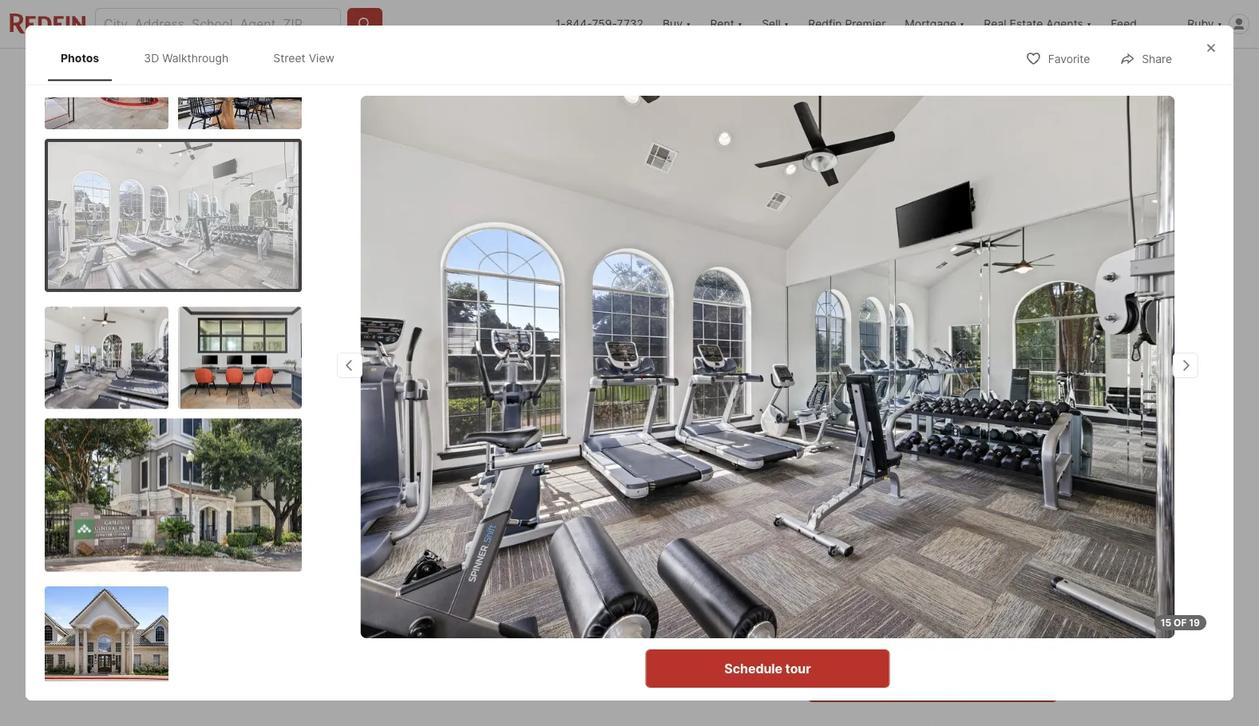 Task type: describe. For each thing, give the bounding box(es) containing it.
garbage disposal
[[476, 588, 556, 599]]

2 for 1-2 baths
[[440, 512, 452, 534]]

19
[[1189, 617, 1200, 629]]

15 of 19
[[1161, 617, 1200, 629]]

dishwasher
[[327, 588, 380, 599]]

15
[[1161, 617, 1172, 629]]

favorite
[[1048, 52, 1090, 66]]

submit search image
[[357, 16, 373, 32]]

ago
[[281, 111, 303, 123]]

of
[[1174, 617, 1187, 629]]

1 horizontal spatial schedule
[[890, 676, 948, 691]]

in
[[933, 527, 942, 538]]

18 photos
[[978, 421, 1031, 434]]

38th
[[375, 482, 403, 497]]

844-
[[566, 17, 592, 31]]

&
[[338, 111, 344, 123]]

3d inside button
[[250, 421, 266, 434]]

wednesday 1 nov
[[982, 579, 1042, 634]]

st
[[407, 482, 420, 497]]

3d walkthrough inside 3d walkthrough tab
[[144, 51, 229, 65]]

premier
[[845, 17, 886, 31]]

new 10 hrs ago
[[221, 111, 303, 123]]

18
[[978, 421, 991, 434]]

search tab list
[[202, 49, 725, 90]]

w/d in unit
[[402, 588, 453, 599]]

baths
[[423, 536, 457, 552]]

1- for 1-2 baths
[[423, 512, 440, 534]]

tour gables central park
[[808, 478, 1002, 498]]

10
[[246, 111, 257, 123]]

678-1,331 sq ft
[[496, 512, 586, 552]]

3d walkthrough button
[[214, 412, 351, 444]]

view inside street view button
[[430, 421, 457, 434]]

1-844-759-7732 link
[[556, 17, 644, 31]]

$1,534+
[[202, 512, 276, 534]]

search link
[[219, 61, 289, 81]]

person
[[944, 527, 977, 538]]

1,331
[[539, 512, 586, 534]]

1
[[1006, 593, 1018, 621]]

price
[[202, 536, 232, 552]]

tour
[[379, 111, 406, 123]]

0 horizontal spatial central
[[248, 482, 294, 497]]

feed button
[[1102, 0, 1178, 48]]

1 horizontal spatial share button
[[1106, 42, 1186, 74]]

favorite button
[[1012, 42, 1104, 74]]

tuesday 31 oct
[[908, 579, 952, 634]]

3d walkthrough tab
[[131, 38, 241, 78]]

1- for 1-844-759-7732
[[556, 17, 566, 31]]

in
[[424, 588, 432, 599]]

redfin
[[808, 17, 842, 31]]

3d walkthrough inside the 3d walkthrough button
[[250, 421, 338, 434]]

678-
[[496, 512, 539, 534]]

garbage
[[476, 588, 515, 599]]

street inside button
[[394, 421, 427, 434]]

gables central park 800 w 38th st , austin , tx 78705
[[202, 482, 529, 497]]

schedule tour dialog
[[26, 26, 1234, 701]]

nov
[[1002, 623, 1022, 634]]

schedule tour inside dialog
[[725, 661, 811, 677]]

5 tab from the left
[[635, 52, 712, 90]]

monday 30 oct
[[826, 579, 868, 634]]

1 horizontal spatial central
[[905, 478, 963, 498]]

30
[[832, 593, 863, 621]]

unit
[[435, 588, 453, 599]]

0 horizontal spatial gables
[[202, 482, 245, 497]]

redfin premier
[[808, 17, 886, 31]]

tour in person option
[[808, 513, 1058, 553]]

tour inside dialog
[[786, 661, 811, 677]]

wednesday
[[982, 579, 1042, 591]]



Task type: locate. For each thing, give the bounding box(es) containing it.
1 vertical spatial street
[[394, 421, 427, 434]]

0 horizontal spatial 3d
[[144, 51, 159, 65]]

feed
[[1111, 17, 1137, 31]]

2 , from the left
[[464, 482, 468, 497]]

park up 'person'
[[967, 478, 1002, 498]]

,
[[420, 482, 423, 497], [464, 482, 468, 497]]

0 horizontal spatial tour
[[786, 661, 811, 677]]

1 vertical spatial 3d walkthrough
[[250, 421, 338, 434]]

3d walkthrough up 800 on the left of page
[[250, 421, 338, 434]]

0 horizontal spatial oct
[[837, 623, 858, 634]]

1 horizontal spatial 1-
[[423, 512, 440, 534]]

street up st
[[394, 421, 427, 434]]

gables
[[847, 478, 902, 498], [202, 482, 245, 497]]

0 horizontal spatial park
[[297, 482, 325, 497]]

tour
[[808, 478, 843, 498], [910, 527, 931, 538]]

1 oct from the left
[[837, 623, 858, 634]]

street view up st
[[394, 421, 457, 434]]

0 horizontal spatial street
[[273, 51, 306, 65]]

view up austin
[[430, 421, 457, 434]]

photos
[[994, 421, 1031, 434]]

3 tab from the left
[[488, 52, 548, 90]]

0 horizontal spatial view
[[309, 51, 335, 65]]

2 for 1-2 beds
[[371, 512, 383, 534]]

tuesday
[[908, 579, 952, 591]]

2 tab from the left
[[394, 52, 488, 90]]

1 horizontal spatial 3d
[[250, 421, 266, 434]]

3d inside tab
[[144, 51, 159, 65]]

image image
[[202, 93, 801, 457], [808, 93, 1058, 272], [48, 143, 299, 290], [808, 278, 1058, 457], [45, 307, 169, 410], [178, 307, 302, 410], [45, 419, 302, 573], [45, 587, 169, 690]]

759-
[[592, 17, 617, 31]]

18 photos button
[[942, 412, 1045, 444]]

0 horizontal spatial 1-
[[354, 512, 371, 534]]

0 horizontal spatial share button
[[978, 53, 1058, 86]]

0 vertical spatial street view
[[273, 51, 335, 65]]

oct down 30
[[837, 623, 858, 634]]

3d for new 10 hrs ago
[[322, 111, 335, 123]]

1- inside 1-2 beds
[[354, 512, 371, 534]]

4 tab from the left
[[548, 52, 635, 90]]

1 horizontal spatial street view
[[394, 421, 457, 434]]

0 horizontal spatial ,
[[420, 482, 423, 497]]

beds
[[354, 536, 384, 552]]

oct
[[837, 623, 858, 634], [919, 623, 940, 634]]

street view up ago
[[273, 51, 335, 65]]

1- up beds
[[354, 512, 371, 534]]

w
[[359, 482, 371, 497]]

0 horizontal spatial tour
[[808, 478, 843, 498]]

street inside tab
[[273, 51, 306, 65]]

tour
[[786, 661, 811, 677], [950, 676, 976, 691]]

map entry image
[[702, 477, 782, 557]]

view right search
[[309, 51, 335, 65]]

more
[[578, 588, 601, 599]]

0 horizontal spatial street view
[[273, 51, 335, 65]]

w/d
[[402, 588, 421, 599]]

1 horizontal spatial share
[[1142, 52, 1172, 66]]

new
[[221, 111, 244, 123]]

1 horizontal spatial schedule tour
[[890, 676, 976, 691]]

, left tx
[[464, 482, 468, 497]]

street view
[[273, 51, 335, 65], [394, 421, 457, 434]]

walkthrough inside tab
[[162, 51, 229, 65]]

oct down 31
[[919, 623, 940, 634]]

2 oct from the left
[[919, 623, 940, 634]]

redfin premier button
[[799, 0, 896, 48]]

1 2 from the left
[[371, 512, 383, 534]]

1 vertical spatial tour
[[910, 527, 931, 538]]

0 horizontal spatial share
[[1014, 63, 1044, 77]]

walkthrough down city, address, school, agent, zip search box
[[162, 51, 229, 65]]

central up /mo
[[248, 482, 294, 497]]

search
[[251, 64, 289, 78]]

2 inside 1-2 beds
[[371, 512, 383, 534]]

share button
[[1106, 42, 1186, 74], [978, 53, 1058, 86]]

share down feed button
[[1142, 52, 1172, 66]]

oct for 30
[[837, 623, 858, 634]]

1 , from the left
[[420, 482, 423, 497]]

schedule
[[725, 661, 783, 677], [890, 676, 948, 691]]

1 horizontal spatial ,
[[464, 482, 468, 497]]

share left favorite at the top right
[[1014, 63, 1044, 77]]

0 vertical spatial 3d walkthrough
[[144, 51, 229, 65]]

/mo
[[281, 512, 316, 534]]

tour inside option
[[910, 527, 931, 538]]

sq
[[496, 537, 512, 552]]

1 vertical spatial walkthrough
[[268, 421, 338, 434]]

oct inside tuesday 31 oct
[[919, 623, 940, 634]]

7732
[[617, 17, 644, 31]]

walkthrough
[[162, 51, 229, 65], [268, 421, 338, 434]]

3d walkthrough down city, address, school, agent, zip search box
[[144, 51, 229, 65]]

1 horizontal spatial 3d walkthrough
[[250, 421, 338, 434]]

3d walkthrough
[[144, 51, 229, 65], [250, 421, 338, 434]]

0 horizontal spatial schedule
[[725, 661, 783, 677]]

tour for tour in person
[[910, 527, 931, 538]]

3d & video tour
[[322, 111, 406, 123]]

0 vertical spatial street
[[273, 51, 306, 65]]

1 horizontal spatial tour
[[950, 676, 976, 691]]

2 horizontal spatial 1-
[[556, 17, 566, 31]]

video
[[346, 111, 377, 123]]

1 vertical spatial 3d
[[322, 111, 335, 123]]

gables up "$1,534+"
[[202, 482, 245, 497]]

oct for 31
[[919, 623, 940, 634]]

1-844-759-7732
[[556, 17, 644, 31]]

schedule tour
[[725, 661, 811, 677], [890, 676, 976, 691]]

0 horizontal spatial 2
[[371, 512, 383, 534]]

0 vertical spatial 3d
[[144, 51, 159, 65]]

walkthrough inside button
[[268, 421, 338, 434]]

1 vertical spatial view
[[430, 421, 457, 434]]

street view inside tab
[[273, 51, 335, 65]]

tour for tour gables central park
[[808, 478, 843, 498]]

31
[[916, 593, 943, 621]]

street up ago
[[273, 51, 306, 65]]

2 2 from the left
[[440, 512, 452, 534]]

0 horizontal spatial schedule tour
[[725, 661, 811, 677]]

2 horizontal spatial 3d
[[322, 111, 335, 123]]

1 horizontal spatial park
[[967, 478, 1002, 498]]

2 inside 1-2 baths
[[440, 512, 452, 534]]

ft
[[515, 537, 527, 552]]

schedule inside dialog
[[725, 661, 783, 677]]

disposal
[[517, 588, 556, 599]]

1 horizontal spatial walkthrough
[[268, 421, 338, 434]]

1- inside 1-2 baths
[[423, 512, 440, 534]]

City, Address, School, Agent, ZIP search field
[[95, 8, 341, 40]]

next image
[[1039, 596, 1064, 621]]

3d for photos
[[144, 51, 159, 65]]

central
[[905, 478, 963, 498], [248, 482, 294, 497]]

2 vertical spatial 3d
[[250, 421, 266, 434]]

tab list
[[45, 35, 363, 81]]

1 horizontal spatial street
[[394, 421, 427, 434]]

central up in
[[905, 478, 963, 498]]

tab list containing photos
[[45, 35, 363, 81]]

1-2 beds
[[354, 512, 384, 552]]

tab list inside the schedule tour dialog
[[45, 35, 363, 81]]

street view button
[[358, 412, 470, 444]]

tx
[[472, 482, 488, 497]]

1 vertical spatial street view
[[394, 421, 457, 434]]

austin
[[426, 482, 464, 497]]

0 horizontal spatial walkthrough
[[162, 51, 229, 65]]

hrs
[[259, 111, 279, 123]]

1 tab from the left
[[307, 52, 394, 90]]

3d
[[144, 51, 159, 65], [322, 111, 335, 123], [250, 421, 266, 434]]

monday
[[826, 579, 868, 591]]

view inside street view tab
[[309, 51, 335, 65]]

2
[[371, 512, 383, 534], [440, 512, 452, 534]]

view
[[309, 51, 335, 65], [430, 421, 457, 434]]

1 horizontal spatial view
[[430, 421, 457, 434]]

2 up beds
[[371, 512, 383, 534]]

1- left 759-
[[556, 17, 566, 31]]

1-
[[556, 17, 566, 31], [354, 512, 371, 534], [423, 512, 440, 534]]

1-2 baths
[[423, 512, 457, 552]]

park
[[967, 478, 1002, 498], [297, 482, 325, 497]]

800
[[332, 482, 356, 497]]

tour in person
[[910, 527, 977, 538]]

tour in person list box
[[808, 513, 1058, 553]]

1 horizontal spatial 2
[[440, 512, 452, 534]]

share inside the schedule tour dialog
[[1142, 52, 1172, 66]]

street view inside button
[[394, 421, 457, 434]]

park left 800 on the left of page
[[297, 482, 325, 497]]

1 horizontal spatial tour
[[910, 527, 931, 538]]

2 up baths
[[440, 512, 452, 534]]

0 vertical spatial walkthrough
[[162, 51, 229, 65]]

$1,534+ /mo price
[[202, 512, 316, 552]]

0 vertical spatial view
[[309, 51, 335, 65]]

photos
[[61, 51, 99, 65]]

1- up baths
[[423, 512, 440, 534]]

share
[[1142, 52, 1172, 66], [1014, 63, 1044, 77]]

0 vertical spatial tour
[[808, 478, 843, 498]]

, left austin
[[420, 482, 423, 497]]

0 horizontal spatial 3d walkthrough
[[144, 51, 229, 65]]

1- for 1-2 beds
[[354, 512, 371, 534]]

street
[[273, 51, 306, 65], [394, 421, 427, 434]]

gables up tour in person option
[[847, 478, 902, 498]]

1 horizontal spatial oct
[[919, 623, 940, 634]]

800 w 38th st image
[[360, 96, 1175, 639]]

walkthrough up 800 on the left of page
[[268, 421, 338, 434]]

78705
[[492, 482, 529, 497]]

street view tab
[[261, 38, 347, 78]]

tab
[[307, 52, 394, 90], [394, 52, 488, 90], [488, 52, 548, 90], [548, 52, 635, 90], [635, 52, 712, 90]]

schedule tour button
[[646, 650, 890, 688], [808, 664, 1058, 703]]

photos tab
[[48, 38, 112, 78]]

1 horizontal spatial gables
[[847, 478, 902, 498]]

oct inside the monday 30 oct
[[837, 623, 858, 634]]



Task type: vqa. For each thing, say whether or not it's contained in the screenshot.
Higher
no



